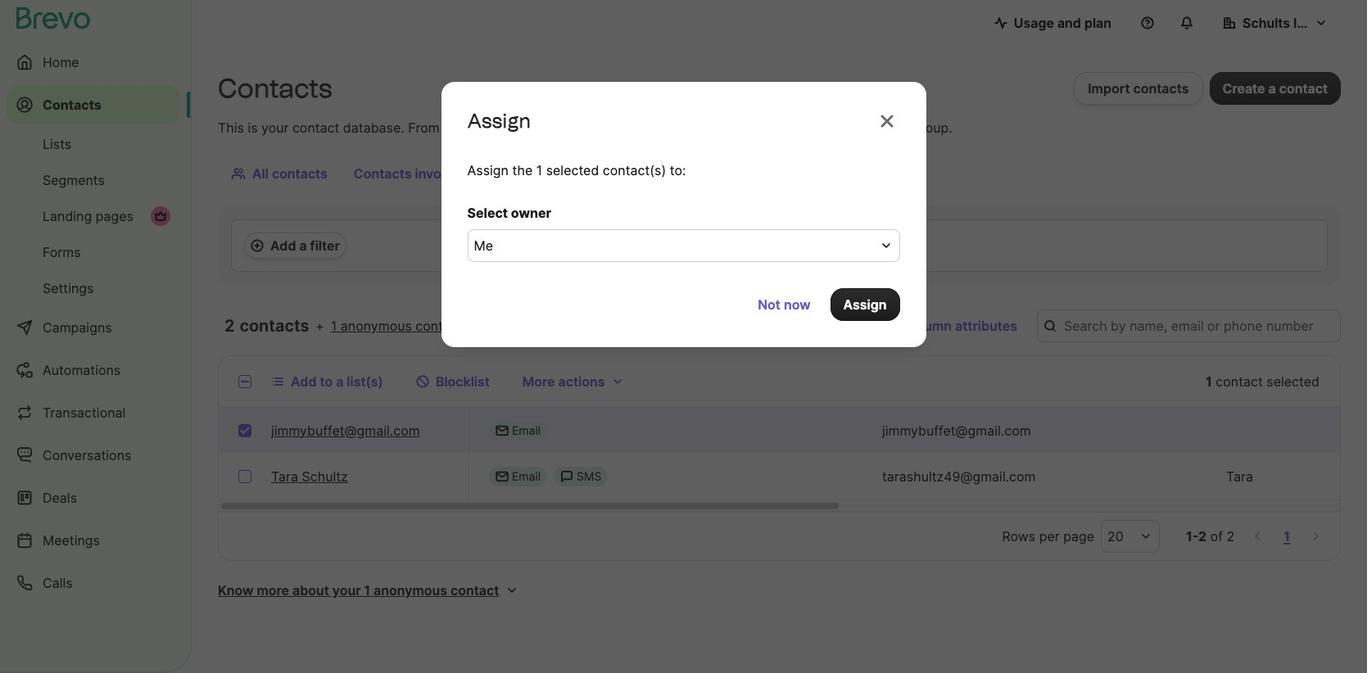 Task type: vqa. For each thing, say whether or not it's contained in the screenshot.
top &
no



Task type: describe. For each thing, give the bounding box(es) containing it.
deals link
[[7, 478, 180, 518]]

jimmybuffet@gmail.com link
[[271, 421, 420, 440]]

contacts link
[[7, 85, 180, 125]]

edit column attributes
[[877, 318, 1017, 334]]

1 jimmybuffet@gmail.com from the left
[[271, 422, 420, 439]]

assign the 1 selected contact(s) to :
[[467, 162, 686, 179]]

usage
[[1014, 15, 1054, 31]]

now
[[784, 297, 811, 313]]

calls link
[[7, 564, 180, 603]]

automations link
[[7, 351, 180, 390]]

pages
[[96, 208, 133, 224]]

this
[[218, 120, 244, 136]]

schults inc button
[[1210, 7, 1341, 39]]

and inside button
[[1057, 15, 1081, 31]]

add a filter button
[[244, 233, 346, 259]]

contacts involved in conversations
[[354, 165, 576, 182]]

add to a list(s) button
[[258, 365, 396, 398]]

page
[[1063, 528, 1094, 545]]

1 down search by name, email or phone number search box
[[1206, 374, 1212, 390]]

usage and plan
[[1014, 15, 1112, 31]]

contacts for import
[[1133, 80, 1189, 97]]

manage
[[649, 120, 699, 136]]

email for jimmybuffet@gmail.com
[[512, 423, 541, 437]]

per
[[1039, 528, 1060, 545]]

0 horizontal spatial 2
[[224, 316, 235, 336]]

or
[[867, 120, 880, 136]]

blocklist button
[[403, 365, 503, 398]]

transactional link
[[7, 393, 180, 433]]

know more about your 1 anonymous contact
[[218, 582, 499, 599]]

contact(s)
[[603, 162, 666, 179]]

landing pages link
[[7, 200, 180, 233]]

left___c25ys image for tara schultz
[[496, 470, 509, 483]]

landing pages
[[43, 208, 133, 224]]

me button
[[467, 229, 900, 262]]

import
[[1088, 80, 1130, 97]]

contact inside button
[[1279, 80, 1328, 97]]

anonymous inside "link"
[[374, 582, 447, 599]]

landing
[[43, 208, 92, 224]]

schultz
[[302, 469, 348, 485]]

attributes
[[955, 318, 1017, 334]]

database.
[[343, 120, 404, 136]]

2 contacts + 1 anonymous contact
[[224, 316, 463, 336]]

contacts inside button
[[354, 165, 412, 182]]

tara for tara
[[1226, 469, 1253, 485]]

1 anonymous contact link
[[331, 316, 463, 336]]

actions
[[558, 374, 605, 390]]

you
[[478, 120, 501, 136]]

conversations link
[[7, 436, 180, 475]]

owner
[[511, 205, 551, 221]]

add for add a filter
[[270, 238, 296, 254]]

+
[[316, 318, 324, 334]]

tara schultz
[[271, 469, 348, 485]]

create
[[1223, 80, 1265, 97]]

campaigns
[[43, 319, 112, 336]]

more actions button
[[509, 365, 638, 398]]

rows
[[1002, 528, 1036, 545]]

lists
[[43, 136, 71, 152]]

tara for tara schultz
[[271, 469, 298, 485]]

group.
[[913, 120, 952, 136]]

import contacts button
[[1074, 72, 1203, 105]]

sms
[[577, 469, 602, 483]]

0 horizontal spatial contacts
[[43, 97, 101, 113]]

select
[[467, 205, 508, 221]]

contact inside "link"
[[451, 582, 499, 599]]

this is your contact database. from here, you can view, organize and manage your contacts, individually or as a group.
[[218, 120, 952, 136]]

1 horizontal spatial contacts
[[218, 73, 332, 104]]

more
[[257, 582, 289, 599]]

contact inside 2 contacts + 1 anonymous contact
[[416, 318, 463, 334]]

1 vertical spatial selected
[[1267, 374, 1320, 390]]

a right 'create'
[[1268, 80, 1276, 97]]

about
[[292, 582, 329, 599]]

1 vertical spatial assign
[[467, 162, 509, 179]]

blocklist
[[436, 374, 490, 390]]

1 inside 2 contacts + 1 anonymous contact
[[331, 318, 337, 334]]

campaigns link
[[7, 308, 180, 347]]

select owner
[[467, 205, 551, 221]]

1 horizontal spatial 2
[[1198, 528, 1207, 545]]

forms link
[[7, 236, 180, 269]]

from
[[408, 120, 440, 136]]

left___c25ys image for jimmybuffet@gmail.com
[[496, 424, 509, 437]]

involved
[[415, 165, 468, 182]]

Search by name, email or phone number search field
[[1037, 310, 1341, 342]]

plan
[[1084, 15, 1112, 31]]

edit column attributes button
[[845, 310, 1031, 342]]

a right as at the top
[[902, 120, 909, 136]]

all contacts
[[252, 165, 328, 182]]

the
[[512, 162, 533, 179]]

deals
[[43, 490, 77, 506]]



Task type: locate. For each thing, give the bounding box(es) containing it.
schults inc
[[1243, 15, 1313, 31]]

0 horizontal spatial to
[[320, 374, 333, 390]]

assign up edit
[[843, 297, 887, 313]]

email down more
[[512, 423, 541, 437]]

forms
[[43, 244, 81, 260]]

filter
[[310, 238, 340, 254]]

usage and plan button
[[981, 7, 1125, 39]]

add left 'filter'
[[270, 238, 296, 254]]

0 horizontal spatial and
[[622, 120, 646, 136]]

all
[[252, 165, 269, 182]]

and left manage
[[622, 120, 646, 136]]

tarashultz49@gmail.com
[[882, 469, 1036, 485]]

conversations
[[486, 165, 576, 182]]

2 tara from the left
[[1226, 469, 1253, 485]]

calls
[[43, 575, 73, 591]]

tara left schultz
[[271, 469, 298, 485]]

1 vertical spatial anonymous
[[374, 582, 447, 599]]

create a contact button
[[1210, 72, 1341, 105]]

assign up the
[[467, 109, 531, 133]]

0 horizontal spatial jimmybuffet@gmail.com
[[271, 422, 420, 439]]

anonymous inside 2 contacts + 1 anonymous contact
[[341, 318, 412, 334]]

to
[[670, 162, 682, 179], [320, 374, 333, 390]]

0 horizontal spatial selected
[[546, 162, 599, 179]]

add a filter
[[270, 238, 340, 254]]

0 vertical spatial assign
[[467, 109, 531, 133]]

email
[[512, 423, 541, 437], [512, 469, 541, 483]]

2 horizontal spatial contacts
[[354, 165, 412, 182]]

segments link
[[7, 164, 180, 197]]

email left left___c25ys image
[[512, 469, 541, 483]]

your inside the know more about your 1 anonymous contact "link"
[[332, 582, 361, 599]]

contacts for 2
[[240, 316, 309, 336]]

more actions
[[523, 374, 605, 390]]

here,
[[443, 120, 475, 136]]

1 contact selected
[[1206, 374, 1320, 390]]

2 vertical spatial assign
[[843, 297, 887, 313]]

transactional
[[43, 405, 126, 421]]

0 vertical spatial left___c25ys image
[[496, 424, 509, 437]]

a left list(s)
[[336, 374, 344, 390]]

20
[[1108, 528, 1124, 545]]

know
[[218, 582, 254, 599]]

to right contact(s)
[[670, 162, 682, 179]]

1 right of
[[1284, 528, 1290, 545]]

and left plan
[[1057, 15, 1081, 31]]

tara schultz link
[[271, 467, 348, 487]]

your right manage
[[702, 120, 730, 136]]

contacts up is
[[218, 73, 332, 104]]

contacts
[[1133, 80, 1189, 97], [272, 165, 328, 182], [240, 316, 309, 336]]

organize
[[566, 120, 619, 136]]

0 vertical spatial add
[[270, 238, 296, 254]]

add down +
[[291, 374, 317, 390]]

edit
[[877, 318, 902, 334]]

inc
[[1293, 15, 1313, 31]]

tara
[[271, 469, 298, 485], [1226, 469, 1253, 485]]

1 left___c25ys image from the top
[[496, 424, 509, 437]]

contacts,
[[734, 120, 791, 136]]

home
[[43, 54, 79, 70]]

of
[[1210, 528, 1223, 545]]

1 vertical spatial to
[[320, 374, 333, 390]]

schults
[[1243, 15, 1290, 31]]

2 left___c25ys image from the top
[[496, 470, 509, 483]]

a left 'filter'
[[299, 238, 307, 254]]

contacts down database.
[[354, 165, 412, 182]]

lists link
[[7, 128, 180, 161]]

to inside button
[[320, 374, 333, 390]]

1 inside the know more about your 1 anonymous contact "link"
[[364, 582, 370, 599]]

1 horizontal spatial and
[[1057, 15, 1081, 31]]

1 vertical spatial left___c25ys image
[[496, 470, 509, 483]]

contacts right import
[[1133, 80, 1189, 97]]

contacts left +
[[240, 316, 309, 336]]

not now button
[[745, 288, 824, 321]]

1 vertical spatial and
[[622, 120, 646, 136]]

0 vertical spatial anonymous
[[341, 318, 412, 334]]

0 vertical spatial selected
[[546, 162, 599, 179]]

1 right +
[[331, 318, 337, 334]]

0 vertical spatial to
[[670, 162, 682, 179]]

1 horizontal spatial jimmybuffet@gmail.com
[[882, 422, 1031, 439]]

20 button
[[1101, 520, 1160, 553]]

assign button
[[830, 288, 900, 321]]

contacts involved in conversations button
[[341, 157, 609, 190]]

1 button
[[1280, 525, 1293, 548]]

2 horizontal spatial your
[[702, 120, 730, 136]]

left___rvooi image
[[154, 210, 167, 223]]

1 tara from the left
[[271, 469, 298, 485]]

0 horizontal spatial tara
[[271, 469, 298, 485]]

left___c25ys image
[[496, 424, 509, 437], [496, 470, 509, 483]]

more
[[523, 374, 555, 390]]

1 horizontal spatial tara
[[1226, 469, 1253, 485]]

tara up 1-2 of 2
[[1226, 469, 1253, 485]]

1 vertical spatial email
[[512, 469, 541, 483]]

settings link
[[7, 272, 180, 305]]

assign
[[467, 109, 531, 133], [467, 162, 509, 179], [843, 297, 887, 313]]

add to a list(s)
[[291, 374, 383, 390]]

1 inside 1 button
[[1284, 528, 1290, 545]]

contacts right all
[[272, 165, 328, 182]]

1 right the
[[536, 162, 542, 179]]

jimmybuffet@gmail.com down add to a list(s)
[[271, 422, 420, 439]]

rows per page
[[1002, 528, 1094, 545]]

0 vertical spatial and
[[1057, 15, 1081, 31]]

0 vertical spatial contacts
[[1133, 80, 1189, 97]]

in
[[471, 165, 483, 182]]

add for add to a list(s)
[[291, 374, 317, 390]]

home link
[[7, 43, 180, 82]]

know more about your 1 anonymous contact link
[[218, 581, 519, 600]]

not
[[758, 297, 781, 313]]

anonymous
[[341, 318, 412, 334], [374, 582, 447, 599]]

contacts inside all contacts button
[[272, 165, 328, 182]]

left___c25ys image down blocklist button
[[496, 424, 509, 437]]

as
[[884, 120, 898, 136]]

and
[[1057, 15, 1081, 31], [622, 120, 646, 136]]

your
[[261, 120, 289, 136], [702, 120, 730, 136], [332, 582, 361, 599]]

1 vertical spatial contacts
[[272, 165, 328, 182]]

assign inside button
[[843, 297, 887, 313]]

:
[[682, 162, 686, 179]]

2 horizontal spatial 2
[[1227, 528, 1235, 545]]

to left list(s)
[[320, 374, 333, 390]]

column
[[905, 318, 952, 334]]

2 vertical spatial contacts
[[240, 316, 309, 336]]

1 right about
[[364, 582, 370, 599]]

your right about
[[332, 582, 361, 599]]

is
[[248, 120, 258, 136]]

create a contact
[[1223, 80, 1328, 97]]

0 horizontal spatial your
[[261, 120, 289, 136]]

can
[[504, 120, 527, 136]]

view,
[[531, 120, 562, 136]]

2 email from the top
[[512, 469, 541, 483]]

2
[[224, 316, 235, 336], [1198, 528, 1207, 545], [1227, 528, 1235, 545]]

a
[[1268, 80, 1276, 97], [902, 120, 909, 136], [299, 238, 307, 254], [336, 374, 344, 390]]

contacts up the lists
[[43, 97, 101, 113]]

1 horizontal spatial your
[[332, 582, 361, 599]]

1 horizontal spatial to
[[670, 162, 682, 179]]

conversations
[[43, 447, 131, 464]]

1 email from the top
[[512, 423, 541, 437]]

your right is
[[261, 120, 289, 136]]

not now
[[758, 297, 811, 313]]

email for tara schultz
[[512, 469, 541, 483]]

meetings
[[43, 532, 100, 549]]

1 vertical spatial add
[[291, 374, 317, 390]]

left___c25ys image left left___c25ys image
[[496, 470, 509, 483]]

1 horizontal spatial selected
[[1267, 374, 1320, 390]]

jimmybuffet@gmail.com up tarashultz49@gmail.com
[[882, 422, 1031, 439]]

assign left the
[[467, 162, 509, 179]]

settings
[[43, 280, 94, 297]]

all contacts button
[[218, 157, 341, 190]]

left___c25ys image
[[560, 470, 573, 483]]

1-2 of 2
[[1186, 528, 1235, 545]]

contacts for all
[[272, 165, 328, 182]]

2 jimmybuffet@gmail.com from the left
[[882, 422, 1031, 439]]

me
[[474, 238, 493, 254]]

contacts inside import contacts "button"
[[1133, 80, 1189, 97]]

automations
[[43, 362, 121, 378]]

0 vertical spatial email
[[512, 423, 541, 437]]

list(s)
[[347, 374, 383, 390]]

import contacts
[[1088, 80, 1189, 97]]



